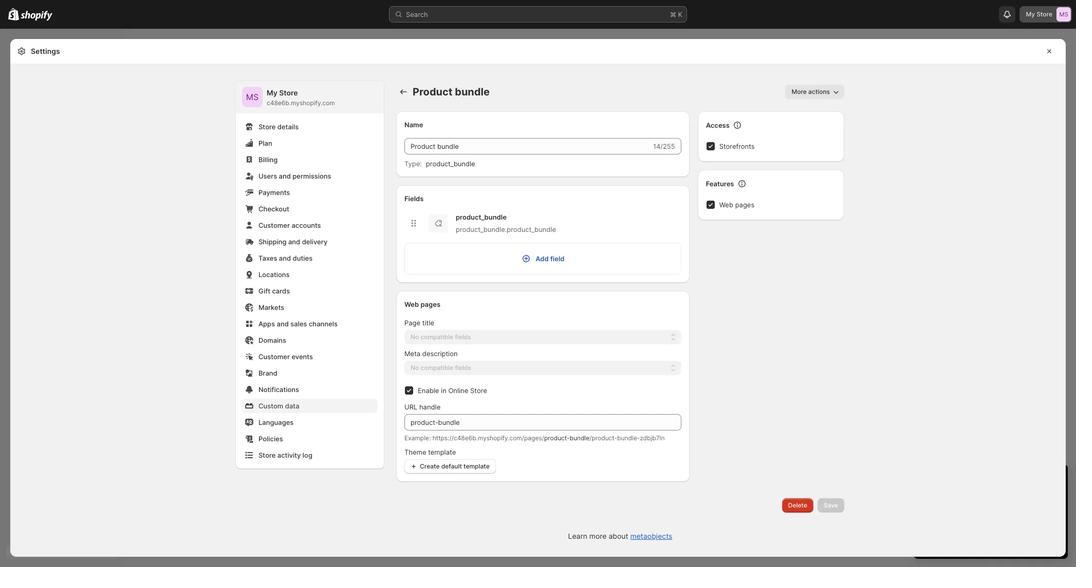 Task type: locate. For each thing, give the bounding box(es) containing it.
my left my store icon on the right
[[1026, 10, 1035, 18]]

actions
[[808, 88, 830, 96]]

delivery
[[302, 238, 327, 246]]

and right taxes
[[279, 254, 291, 263]]

1 vertical spatial my
[[267, 88, 277, 97]]

0 horizontal spatial pages
[[421, 301, 440, 309]]

my for my store
[[1026, 10, 1035, 18]]

access
[[706, 121, 730, 129]]

2 customer from the top
[[258, 353, 290, 361]]

brand
[[258, 369, 277, 378]]

description
[[422, 350, 458, 358]]

c48e6b.myshopify.com
[[267, 99, 335, 107]]

product-
[[544, 435, 570, 442]]

users and permissions
[[258, 172, 331, 180]]

taxes
[[258, 254, 277, 263]]

customer inside customer accounts link
[[258, 221, 290, 230]]

product_bundle product_bundle.product_bundle
[[456, 213, 556, 234]]

customer accounts
[[258, 221, 321, 230]]

apps and sales channels link
[[242, 317, 378, 331]]

store up c48e6b.myshopify.com
[[279, 88, 298, 97]]

my for my store c48e6b.myshopify.com
[[267, 88, 277, 97]]

store details
[[258, 123, 299, 131]]

1 horizontal spatial template
[[464, 463, 490, 471]]

bundle down url handle text box
[[570, 435, 589, 442]]

customer for customer accounts
[[258, 221, 290, 230]]

settings dialog
[[10, 39, 1066, 568]]

0 vertical spatial customer
[[258, 221, 290, 230]]

and
[[279, 172, 291, 180], [288, 238, 300, 246], [279, 254, 291, 263], [277, 320, 289, 328]]

activity
[[277, 452, 301, 460]]

customer events
[[258, 353, 313, 361]]

1 vertical spatial bundle
[[570, 435, 589, 442]]

1 vertical spatial web pages
[[404, 301, 440, 309]]

payments
[[258, 189, 290, 197]]

more actions button
[[785, 85, 844, 99]]

0 vertical spatial my
[[1026, 10, 1035, 18]]

1 horizontal spatial web
[[719, 201, 733, 209]]

my store
[[1026, 10, 1052, 18]]

web up page
[[404, 301, 419, 309]]

0 horizontal spatial web
[[404, 301, 419, 309]]

1 horizontal spatial my
[[1026, 10, 1035, 18]]

shop settings menu element
[[236, 81, 384, 469]]

web pages
[[719, 201, 754, 209], [404, 301, 440, 309]]

k
[[678, 10, 682, 18]]

add field button
[[405, 244, 681, 274]]

my store image
[[242, 87, 263, 107]]

about
[[609, 532, 628, 541]]

notifications link
[[242, 383, 378, 397]]

store details link
[[242, 120, 378, 134]]

web
[[719, 201, 733, 209], [404, 301, 419, 309]]

product_bundle up product_bundle.product_bundle
[[456, 213, 507, 221]]

template
[[428, 449, 456, 457], [464, 463, 490, 471]]

store right online
[[470, 387, 487, 395]]

users
[[258, 172, 277, 180]]

more
[[792, 88, 807, 96]]

markets link
[[242, 301, 378, 315]]

my inside my store c48e6b.myshopify.com
[[267, 88, 277, 97]]

customer down domains
[[258, 353, 290, 361]]

0 vertical spatial web pages
[[719, 201, 754, 209]]

gift cards
[[258, 287, 290, 295]]

store up 'plan'
[[258, 123, 276, 131]]

type:
[[404, 160, 422, 168]]

product
[[413, 86, 452, 98]]

1 vertical spatial customer
[[258, 353, 290, 361]]

events
[[292, 353, 313, 361]]

dialog
[[1070, 39, 1076, 558]]

store down policies
[[258, 452, 276, 460]]

0 horizontal spatial my
[[267, 88, 277, 97]]

web pages up page title
[[404, 301, 440, 309]]

title
[[422, 319, 434, 327]]

meta
[[404, 350, 420, 358]]

shipping
[[258, 238, 286, 246]]

0 vertical spatial template
[[428, 449, 456, 457]]

store activity log link
[[242, 449, 378, 463]]

more
[[589, 532, 607, 541]]

delete button
[[782, 499, 813, 513]]

pages
[[735, 201, 754, 209], [421, 301, 440, 309]]

and right users
[[279, 172, 291, 180]]

plan link
[[242, 136, 378, 151]]

URL handle text field
[[404, 415, 681, 431]]

customer down the checkout
[[258, 221, 290, 230]]

template up create default template link
[[428, 449, 456, 457]]

billing
[[258, 156, 278, 164]]

1 vertical spatial product_bundle
[[456, 213, 507, 221]]

taxes and duties link
[[242, 251, 378, 266]]

bundle right product
[[455, 86, 490, 98]]

product_bundle right the type:
[[426, 160, 475, 168]]

1 horizontal spatial pages
[[735, 201, 754, 209]]

1 horizontal spatial web pages
[[719, 201, 754, 209]]

theme
[[404, 449, 426, 457]]

ms button
[[242, 87, 263, 107]]

and down customer accounts
[[288, 238, 300, 246]]

taxes and duties
[[258, 254, 312, 263]]

store inside my store c48e6b.myshopify.com
[[279, 88, 298, 97]]

shopify image
[[8, 8, 19, 21], [21, 11, 53, 21]]

features
[[706, 180, 734, 188]]

theme template
[[404, 449, 456, 457]]

⌘ k
[[670, 10, 682, 18]]

1 customer from the top
[[258, 221, 290, 230]]

template right default
[[464, 463, 490, 471]]

create
[[420, 463, 440, 471]]

permissions
[[293, 172, 331, 180]]

languages
[[258, 419, 294, 427]]

web down the features
[[719, 201, 733, 209]]

field
[[550, 255, 564, 263]]

enable in online store
[[418, 387, 487, 395]]

0 horizontal spatial web pages
[[404, 301, 440, 309]]

and right apps
[[277, 320, 289, 328]]

product_bundle
[[426, 160, 475, 168], [456, 213, 507, 221]]

fields
[[404, 195, 424, 203]]

shipping and delivery link
[[242, 235, 378, 249]]

payments link
[[242, 186, 378, 200]]

my store c48e6b.myshopify.com
[[267, 88, 335, 107]]

my right 'ms' button
[[267, 88, 277, 97]]

0 horizontal spatial bundle
[[455, 86, 490, 98]]

handle
[[419, 403, 441, 412]]

web pages down the features
[[719, 201, 754, 209]]

details
[[277, 123, 299, 131]]

1 vertical spatial template
[[464, 463, 490, 471]]



Task type: vqa. For each thing, say whether or not it's contained in the screenshot.
0.00 Text Box
no



Task type: describe. For each thing, give the bounding box(es) containing it.
locations link
[[242, 268, 378, 282]]

domains
[[258, 337, 286, 345]]

0 vertical spatial pages
[[735, 201, 754, 209]]

add
[[536, 255, 549, 263]]

policies link
[[242, 432, 378, 447]]

channels
[[309, 320, 338, 328]]

languages link
[[242, 416, 378, 430]]

0 vertical spatial web
[[719, 201, 733, 209]]

1 horizontal spatial bundle
[[570, 435, 589, 442]]

store activity log
[[258, 452, 312, 460]]

0 horizontal spatial shopify image
[[8, 8, 19, 21]]

storefronts
[[719, 142, 755, 151]]

create default template link
[[404, 460, 496, 474]]

and for duties
[[279, 254, 291, 263]]

gift
[[258, 287, 270, 295]]

zdbjb7ln
[[640, 435, 665, 442]]

learn more about metaobjects
[[568, 532, 672, 541]]

type: product_bundle
[[404, 160, 475, 168]]

1 vertical spatial web
[[404, 301, 419, 309]]

accounts
[[292, 221, 321, 230]]

bundle-
[[617, 435, 640, 442]]

default
[[441, 463, 462, 471]]

gift cards link
[[242, 284, 378, 299]]

add field
[[536, 255, 564, 263]]

product bundle
[[413, 86, 490, 98]]

name
[[404, 121, 423, 129]]

checkout link
[[242, 202, 378, 216]]

/product-
[[589, 435, 617, 442]]

url
[[404, 403, 417, 412]]

notifications
[[258, 386, 299, 394]]

data
[[285, 402, 299, 411]]

Examples: Cart upsell, Fabric colors, Product bundle text field
[[404, 138, 651, 155]]

example: https://c48e6b.myshopify.com/pages/ product-bundle /product-bundle-zdbjb7ln
[[404, 435, 665, 442]]

shipping and delivery
[[258, 238, 327, 246]]

markets
[[258, 304, 284, 312]]

policies
[[258, 435, 283, 443]]

and for permissions
[[279, 172, 291, 180]]

log
[[303, 452, 312, 460]]

sales
[[290, 320, 307, 328]]

my store image
[[1056, 7, 1071, 22]]

custom
[[258, 402, 283, 411]]

meta description
[[404, 350, 458, 358]]

and for sales
[[277, 320, 289, 328]]

in
[[441, 387, 446, 395]]

create default template
[[420, 463, 490, 471]]

example: https://c48e6b.myshopify.com/pages/
[[404, 435, 544, 442]]

duties
[[293, 254, 312, 263]]

customer accounts link
[[242, 218, 378, 233]]

0 horizontal spatial template
[[428, 449, 456, 457]]

more actions
[[792, 88, 830, 96]]

0 vertical spatial bundle
[[455, 86, 490, 98]]

brand link
[[242, 366, 378, 381]]

3 days left in your trial element
[[914, 492, 1068, 560]]

domains link
[[242, 333, 378, 348]]

locations
[[258, 271, 290, 279]]

customer events link
[[242, 350, 378, 364]]

enable
[[418, 387, 439, 395]]

settings
[[31, 47, 60, 55]]

1 vertical spatial pages
[[421, 301, 440, 309]]

url handle
[[404, 403, 441, 412]]

delete
[[788, 502, 807, 510]]

online
[[448, 387, 468, 395]]

custom data
[[258, 402, 299, 411]]

apps
[[258, 320, 275, 328]]

search
[[406, 10, 428, 18]]

page title
[[404, 319, 434, 327]]

learn
[[568, 532, 587, 541]]

metaobjects
[[630, 532, 672, 541]]

page
[[404, 319, 420, 327]]

0 vertical spatial product_bundle
[[426, 160, 475, 168]]

customer for customer events
[[258, 353, 290, 361]]

and for delivery
[[288, 238, 300, 246]]

checkout
[[258, 205, 289, 213]]

store left my store icon on the right
[[1037, 10, 1052, 18]]

template inside create default template link
[[464, 463, 490, 471]]

product_bundle inside product_bundle product_bundle.product_bundle
[[456, 213, 507, 221]]

billing link
[[242, 153, 378, 167]]

1 horizontal spatial shopify image
[[21, 11, 53, 21]]

metaobjects link
[[630, 532, 672, 541]]

plan
[[258, 139, 272, 147]]

custom data link
[[242, 399, 378, 414]]

product_bundle.product_bundle
[[456, 226, 556, 234]]



